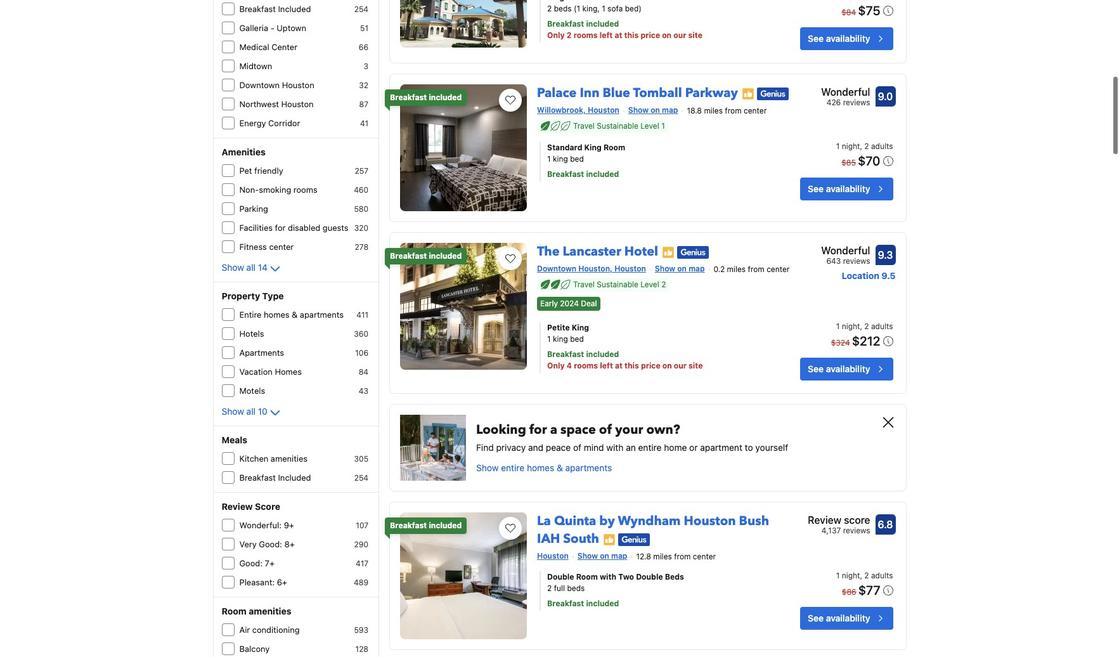 Task type: locate. For each thing, give the bounding box(es) containing it.
2 vertical spatial breakfast included
[[390, 521, 462, 530]]

wonderful for 9.0
[[821, 86, 870, 98]]

breakfast down (1
[[547, 19, 584, 29]]

, up $212
[[860, 322, 863, 331]]

wonderful
[[821, 86, 870, 98], [821, 245, 870, 256]]

from down parkway on the right top
[[725, 106, 742, 115]]

on inside petite king 1 king bed breakfast included only 4 rooms left at this price on our site
[[663, 361, 672, 370]]

2 only from the top
[[547, 361, 565, 370]]

rooms
[[574, 30, 598, 40], [294, 185, 318, 195], [574, 361, 598, 370]]

included down "kitchen amenities"
[[278, 473, 311, 483]]

1 horizontal spatial apartments
[[565, 462, 612, 473]]

1 vertical spatial included
[[278, 473, 311, 483]]

for up 'fitness center'
[[275, 223, 286, 233]]

1 horizontal spatial of
[[599, 421, 612, 438]]

homes down the and
[[527, 462, 554, 473]]

bed inside "standard king room 1 king bed breakfast included"
[[570, 154, 584, 164]]

1 vertical spatial review
[[808, 514, 842, 526]]

reviews inside the review score 4,137 reviews
[[843, 526, 870, 535]]

3 see from the top
[[808, 364, 824, 374]]

room down travel sustainable level 1
[[604, 143, 625, 152]]

show all 10 button
[[222, 405, 283, 421]]

included
[[586, 19, 619, 29], [429, 93, 462, 102], [586, 169, 619, 179], [429, 251, 462, 261], [586, 350, 619, 359], [429, 521, 462, 530], [586, 599, 619, 608]]

2 up $212
[[865, 322, 869, 331]]

see availability link down $86
[[800, 607, 893, 630]]

space
[[561, 421, 596, 438]]

travel sustainable level 1
[[573, 121, 665, 131]]

3 availability from the top
[[826, 364, 870, 374]]

left inside petite king 1 king bed breakfast included only 4 rooms left at this price on our site
[[600, 361, 613, 370]]

1 double from the left
[[547, 572, 574, 582]]

0 horizontal spatial review
[[222, 501, 253, 512]]

4 see availability link from the top
[[800, 607, 893, 630]]

houston down iah
[[537, 551, 569, 561]]

2 inside double room with two double beds 2 full beds breakfast included
[[547, 584, 552, 593]]

left inside 2 beds (1 king, 1 sofa bed) breakfast included only 2 rooms left at this price on our site
[[600, 30, 613, 40]]

wonderful element for 9.0
[[821, 84, 870, 100]]

lancaster
[[563, 243, 621, 260]]

1 reviews from the top
[[843, 98, 870, 107]]

2 horizontal spatial from
[[748, 264, 765, 274]]

254 up 51
[[354, 4, 369, 14]]

0 vertical spatial from
[[725, 106, 742, 115]]

4 see from the top
[[808, 613, 824, 623]]

, for la quinta by wyndham houston bush iah south
[[860, 571, 863, 580]]

1 vertical spatial travel
[[573, 280, 595, 289]]

adults up $212
[[871, 322, 893, 331]]

0 vertical spatial room
[[604, 143, 625, 152]]

good: left 7+
[[239, 558, 263, 568]]

all left 14
[[247, 262, 256, 273]]

2 travel from the top
[[573, 280, 595, 289]]

iah
[[537, 530, 560, 547]]

2 at from the top
[[615, 361, 623, 370]]

1 vertical spatial price
[[641, 361, 661, 370]]

travel for inn
[[573, 121, 595, 131]]

site
[[688, 30, 703, 40], [689, 361, 703, 370]]

adults for palace inn blue tomball parkway
[[871, 141, 893, 151]]

2 wonderful element from the top
[[821, 243, 870, 258]]

0 vertical spatial beds
[[554, 4, 572, 13]]

1 see availability from the top
[[808, 33, 870, 44]]

1 king from the top
[[553, 154, 568, 164]]

review score element
[[808, 513, 870, 528]]

1 vertical spatial king
[[572, 323, 589, 332]]

for inside looking for a space of your own? find privacy and peace of mind with an entire home or apartment to yourself
[[529, 421, 547, 438]]

2 vertical spatial map
[[611, 551, 628, 561]]

1 at from the top
[[615, 30, 622, 40]]

review inside the review score 4,137 reviews
[[808, 514, 842, 526]]

0 vertical spatial all
[[247, 262, 256, 273]]

1 vertical spatial entire
[[501, 462, 525, 473]]

2 vertical spatial 1 night , 2 adults
[[836, 571, 893, 580]]

review score
[[222, 501, 280, 512]]

2 our from the top
[[674, 361, 687, 370]]

see availability down $85
[[808, 183, 870, 194]]

scored 6.8 element
[[876, 514, 896, 535]]

breakfast included for palace
[[390, 93, 462, 102]]

1 vertical spatial our
[[674, 361, 687, 370]]

0 vertical spatial review
[[222, 501, 253, 512]]

king
[[553, 154, 568, 164], [553, 334, 568, 344]]

1 price from the top
[[641, 30, 660, 40]]

1 vertical spatial ,
[[860, 322, 863, 331]]

43
[[359, 386, 369, 396]]

0 vertical spatial show on map
[[628, 105, 678, 115]]

center for palace inn blue tomball parkway
[[744, 106, 767, 115]]

1 vertical spatial adults
[[871, 322, 893, 331]]

site down "petite king" link
[[689, 361, 703, 370]]

2 reviews from the top
[[843, 256, 870, 266]]

room amenities
[[222, 606, 291, 616]]

la
[[537, 513, 551, 530]]

3 see availability from the top
[[808, 364, 870, 374]]

sustainable for blue
[[597, 121, 639, 131]]

1 wonderful from the top
[[821, 86, 870, 98]]

king inside petite king 1 king bed breakfast included only 4 rooms left at this price on our site
[[572, 323, 589, 332]]

1 level from the top
[[641, 121, 659, 131]]

room inside "standard king room 1 king bed breakfast included"
[[604, 143, 625, 152]]

from right '0.2'
[[748, 264, 765, 274]]

on down "tomball"
[[651, 105, 660, 115]]

show on map for blue
[[628, 105, 678, 115]]

4 availability from the top
[[826, 613, 870, 623]]

bed down standard
[[570, 154, 584, 164]]

show down "find"
[[476, 462, 499, 473]]

breakfast up 4
[[547, 350, 584, 359]]

standard
[[547, 143, 583, 152]]

king inside petite king 1 king bed breakfast included only 4 rooms left at this price on our site
[[553, 334, 568, 344]]

0 vertical spatial king
[[585, 143, 602, 152]]

0 horizontal spatial for
[[275, 223, 286, 233]]

1 vertical spatial with
[[600, 572, 617, 582]]

breakfast down standard
[[547, 169, 584, 179]]

this property is part of our preferred partner program. it's committed to providing excellent service and good value. it'll pay us a higher commission if you make a booking. image right hotel
[[662, 246, 675, 259]]

1 horizontal spatial homes
[[527, 462, 554, 473]]

0 vertical spatial king
[[553, 154, 568, 164]]

entire down privacy on the bottom of the page
[[501, 462, 525, 473]]

, for palace inn blue tomball parkway
[[860, 141, 863, 151]]

miles for by
[[653, 552, 672, 561]]

included inside double room with two double beds 2 full beds breakfast included
[[586, 599, 619, 608]]

looking for a space of your own? find privacy and peace of mind with an entire home or apartment to yourself
[[476, 421, 788, 453]]

1 vertical spatial only
[[547, 361, 565, 370]]

2 see from the top
[[808, 183, 824, 194]]

107
[[356, 521, 369, 530]]

1 down standard
[[547, 154, 551, 164]]

all left 10
[[247, 406, 256, 417]]

1 availability from the top
[[826, 33, 870, 44]]

2 horizontal spatial room
[[604, 143, 625, 152]]

homes
[[275, 367, 302, 377]]

standard king room 1 king bed breakfast included
[[547, 143, 625, 179]]

2 all from the top
[[247, 406, 256, 417]]

1 vertical spatial wonderful element
[[821, 243, 870, 258]]

good:
[[259, 539, 282, 549], [239, 558, 263, 568]]

homes inside button
[[527, 462, 554, 473]]

beds inside 2 beds (1 king, 1 sofa bed) breakfast included only 2 rooms left at this price on our site
[[554, 4, 572, 13]]

see availability down $86
[[808, 613, 870, 623]]

2 horizontal spatial map
[[689, 264, 705, 273]]

1 wonderful element from the top
[[821, 84, 870, 100]]

0 vertical spatial only
[[547, 30, 565, 40]]

beds inside double room with two double beds 2 full beds breakfast included
[[567, 584, 585, 593]]

3 night from the top
[[842, 571, 860, 580]]

our
[[674, 30, 687, 40], [674, 361, 687, 370]]

show inside button
[[476, 462, 499, 473]]

1 all from the top
[[247, 262, 256, 273]]

2 vertical spatial adults
[[871, 571, 893, 580]]

1 vertical spatial homes
[[527, 462, 554, 473]]

2 bed from the top
[[570, 334, 584, 344]]

1 travel from the top
[[573, 121, 595, 131]]

84
[[359, 367, 369, 377]]

1 horizontal spatial for
[[529, 421, 547, 438]]

breakfast down kitchen
[[239, 473, 276, 483]]

night for palace inn blue tomball parkway
[[842, 141, 860, 151]]

see availability link down $84
[[800, 27, 893, 50]]

128
[[356, 644, 369, 654]]

12.8 miles from center
[[636, 552, 716, 561]]

double down 12.8
[[636, 572, 663, 582]]

3 reviews from the top
[[843, 526, 870, 535]]

center up the double room with two double beds link
[[693, 552, 716, 561]]

0 vertical spatial reviews
[[843, 98, 870, 107]]

availability for $70
[[826, 183, 870, 194]]

0 vertical spatial with
[[607, 442, 624, 453]]

review left the score
[[808, 514, 842, 526]]

1 vertical spatial breakfast included
[[239, 473, 311, 483]]

amenities
[[271, 453, 308, 464], [249, 606, 291, 616]]

1 vertical spatial night
[[842, 322, 860, 331]]

apartments down mind
[[565, 462, 612, 473]]

2 vertical spatial room
[[222, 606, 247, 616]]

1 vertical spatial &
[[557, 462, 563, 473]]

amenities
[[222, 147, 266, 157]]

see availability link
[[800, 27, 893, 50], [800, 177, 893, 200], [800, 358, 893, 381], [800, 607, 893, 630]]

3 adults from the top
[[871, 571, 893, 580]]

1
[[602, 4, 606, 13], [662, 121, 665, 131], [836, 141, 840, 151], [547, 154, 551, 164], [836, 322, 840, 331], [547, 334, 551, 344], [836, 571, 840, 580]]

night up $85
[[842, 141, 860, 151]]

580
[[354, 204, 369, 214]]

houston left bush
[[684, 513, 736, 530]]

breakfast inside petite king 1 king bed breakfast included only 4 rooms left at this price on our site
[[547, 350, 584, 359]]

map for by
[[611, 551, 628, 561]]

review for score
[[222, 501, 253, 512]]

downtown up northwest
[[239, 80, 280, 90]]

genius discounts available at this property. image
[[757, 87, 789, 100], [757, 87, 789, 100], [677, 246, 709, 259], [677, 246, 709, 259], [618, 533, 650, 546], [618, 533, 650, 546]]

sustainable down blue
[[597, 121, 639, 131]]

1 down "petite"
[[547, 334, 551, 344]]

the lancaster hotel image
[[400, 243, 527, 370]]

motels
[[239, 386, 265, 396]]

2 vertical spatial ,
[[860, 571, 863, 580]]

wyndham
[[618, 513, 681, 530]]

3 , from the top
[[860, 571, 863, 580]]

breakfast down full
[[547, 599, 584, 608]]

0 vertical spatial left
[[600, 30, 613, 40]]

rooms right 'smoking'
[[294, 185, 318, 195]]

rooms inside 2 beds (1 king, 1 sofa bed) breakfast included only 2 rooms left at this price on our site
[[574, 30, 598, 40]]

1 horizontal spatial &
[[557, 462, 563, 473]]

la quinta by wyndham houston bush iah south
[[537, 513, 769, 547]]

palace inn blue tomball parkway link
[[537, 79, 738, 101]]

1 breakfast included from the top
[[390, 93, 462, 102]]

center
[[272, 42, 298, 52]]

center right fitness
[[269, 242, 294, 252]]

review
[[222, 501, 253, 512], [808, 514, 842, 526]]

parkway
[[685, 84, 738, 101]]

0 vertical spatial bed
[[570, 154, 584, 164]]

0 vertical spatial rooms
[[574, 30, 598, 40]]

1 vertical spatial site
[[689, 361, 703, 370]]

3 1 night , 2 adults from the top
[[836, 571, 893, 580]]

0 vertical spatial breakfast included
[[390, 93, 462, 102]]

downtown houston
[[239, 80, 314, 90]]

an
[[626, 442, 636, 453]]

10
[[258, 406, 268, 417]]

0 vertical spatial entire
[[638, 442, 662, 453]]

3 see availability link from the top
[[800, 358, 893, 381]]

this property is part of our preferred partner program. it's committed to providing excellent service and good value. it'll pay us a higher commission if you make a booking. image
[[742, 87, 755, 100], [742, 87, 755, 100], [662, 246, 675, 259], [603, 533, 616, 546]]

0 horizontal spatial double
[[547, 572, 574, 582]]

only inside petite king 1 king bed breakfast included only 4 rooms left at this price on our site
[[547, 361, 565, 370]]

reviews inside wonderful 426 reviews
[[843, 98, 870, 107]]

included
[[278, 4, 311, 14], [278, 473, 311, 483]]

0 vertical spatial wonderful element
[[821, 84, 870, 100]]

houston up corridor
[[281, 99, 314, 109]]

miles right '0.2'
[[727, 264, 746, 274]]

1 horizontal spatial map
[[662, 105, 678, 115]]

king
[[585, 143, 602, 152], [572, 323, 589, 332]]

1 vertical spatial beds
[[567, 584, 585, 593]]

0 horizontal spatial &
[[292, 310, 298, 320]]

see availability down $84
[[808, 33, 870, 44]]

wonderful element
[[821, 84, 870, 100], [821, 243, 870, 258]]

non-
[[239, 185, 259, 195]]

by
[[600, 513, 615, 530]]

amenities for room amenities
[[249, 606, 291, 616]]

1 night , 2 adults up $212
[[836, 322, 893, 331]]

downtown
[[239, 80, 280, 90], [537, 264, 577, 273]]

downtown for downtown houston, houston
[[537, 264, 577, 273]]

1 night from the top
[[842, 141, 860, 151]]

downtown for downtown houston
[[239, 80, 280, 90]]

see
[[808, 33, 824, 44], [808, 183, 824, 194], [808, 364, 824, 374], [808, 613, 824, 623]]

king inside "standard king room 1 king bed breakfast included"
[[585, 143, 602, 152]]

entire inside button
[[501, 462, 525, 473]]

room up air
[[222, 606, 247, 616]]

0 vertical spatial included
[[278, 4, 311, 14]]

this inside petite king 1 king bed breakfast included only 4 rooms left at this price on our site
[[625, 361, 639, 370]]

at inside petite king 1 king bed breakfast included only 4 rooms left at this price on our site
[[615, 361, 623, 370]]

2 breakfast included from the top
[[390, 251, 462, 261]]

2 adults from the top
[[871, 322, 893, 331]]

2 vertical spatial rooms
[[574, 361, 598, 370]]

level up standard king room link
[[641, 121, 659, 131]]

& down peace
[[557, 462, 563, 473]]

availability for $77
[[826, 613, 870, 623]]

inn
[[580, 84, 600, 101]]

2 see availability link from the top
[[800, 177, 893, 200]]

location
[[842, 270, 880, 281]]

northwest
[[239, 99, 279, 109]]

0 horizontal spatial entire
[[501, 462, 525, 473]]

double up full
[[547, 572, 574, 582]]

$84
[[842, 8, 856, 17]]

1 horizontal spatial entire
[[638, 442, 662, 453]]

see availability for $212
[[808, 364, 870, 374]]

1 vertical spatial bed
[[570, 334, 584, 344]]

king down "petite"
[[553, 334, 568, 344]]

1 night , 2 adults up $70
[[836, 141, 893, 151]]

0 horizontal spatial apartments
[[300, 310, 344, 320]]

2 vertical spatial from
[[674, 552, 691, 561]]

only up palace
[[547, 30, 565, 40]]

with left an
[[607, 442, 624, 453]]

0 horizontal spatial downtown
[[239, 80, 280, 90]]

show entire homes & apartments button
[[476, 462, 612, 475]]

miles
[[704, 106, 723, 115], [727, 264, 746, 274], [653, 552, 672, 561]]

$70
[[858, 153, 881, 168]]

la quinta by wyndham houston bush iah south link
[[537, 507, 769, 547]]

map for hotel
[[689, 264, 705, 273]]

1 left sofa
[[602, 4, 606, 13]]

1 sustainable from the top
[[597, 121, 639, 131]]

1 vertical spatial reviews
[[843, 256, 870, 266]]

bed
[[570, 154, 584, 164], [570, 334, 584, 344]]

1 see from the top
[[808, 33, 824, 44]]

center right 18.8
[[744, 106, 767, 115]]

0.2 miles from center
[[714, 264, 790, 274]]

yourself
[[756, 442, 788, 453]]

reviews inside wonderful 643 reviews
[[843, 256, 870, 266]]

reviews for 9.0
[[843, 98, 870, 107]]

sustainable down 'houston,'
[[597, 280, 639, 289]]

1 vertical spatial 1 night , 2 adults
[[836, 322, 893, 331]]

included up uptown
[[278, 4, 311, 14]]

king inside "standard king room 1 king bed breakfast included"
[[553, 154, 568, 164]]

18.8
[[687, 106, 702, 115]]

0 vertical spatial map
[[662, 105, 678, 115]]

apartments
[[239, 348, 284, 358]]

on
[[662, 30, 672, 40], [651, 105, 660, 115], [678, 264, 687, 273], [663, 361, 672, 370], [600, 551, 609, 561]]

2 king from the top
[[553, 334, 568, 344]]

1 bed from the top
[[570, 154, 584, 164]]

night for la quinta by wyndham houston bush iah south
[[842, 571, 860, 580]]

scored 9.0 element
[[876, 86, 896, 107]]

1 see availability link from the top
[[800, 27, 893, 50]]

see availability link for $77
[[800, 607, 893, 630]]

0 vertical spatial at
[[615, 30, 622, 40]]

1 vertical spatial sustainable
[[597, 280, 639, 289]]

beds
[[554, 4, 572, 13], [567, 584, 585, 593]]

beds
[[665, 572, 684, 582]]

show on map down "tomball"
[[628, 105, 678, 115]]

2 availability from the top
[[826, 183, 870, 194]]

& inside button
[[557, 462, 563, 473]]

show on map down south
[[578, 551, 628, 561]]

1 horizontal spatial double
[[636, 572, 663, 582]]

parking
[[239, 204, 268, 214]]

see for $75
[[808, 33, 824, 44]]

availability
[[826, 33, 870, 44], [826, 183, 870, 194], [826, 364, 870, 374], [826, 613, 870, 623]]

king right "petite"
[[572, 323, 589, 332]]

breakfast inside 2 beds (1 king, 1 sofa bed) breakfast included only 2 rooms left at this price on our site
[[547, 19, 584, 29]]

show on map left '0.2'
[[655, 264, 705, 273]]

standard king room link
[[547, 142, 762, 153]]

1 vertical spatial this
[[625, 361, 639, 370]]

with
[[607, 442, 624, 453], [600, 572, 617, 582]]

106
[[355, 348, 369, 358]]

1 inside petite king 1 king bed breakfast included only 4 rooms left at this price on our site
[[547, 334, 551, 344]]

on down "petite king" link
[[663, 361, 672, 370]]

see availability link for $212
[[800, 358, 893, 381]]

2 breakfast included from the top
[[239, 473, 311, 483]]

1 only from the top
[[547, 30, 565, 40]]

amenities up the air conditioning
[[249, 606, 291, 616]]

1 horizontal spatial from
[[725, 106, 742, 115]]

1 vertical spatial show on map
[[655, 264, 705, 273]]

this inside 2 beds (1 king, 1 sofa bed) breakfast included only 2 rooms left at this price on our site
[[624, 30, 639, 40]]

0 vertical spatial level
[[641, 121, 659, 131]]

houston up northwest houston
[[282, 80, 314, 90]]

0 horizontal spatial from
[[674, 552, 691, 561]]

double
[[547, 572, 574, 582], [636, 572, 663, 582]]

0 vertical spatial for
[[275, 223, 286, 233]]

1 vertical spatial of
[[573, 442, 582, 453]]

1 vertical spatial miles
[[727, 264, 746, 274]]

417
[[356, 559, 369, 568]]

2 level from the top
[[641, 280, 659, 289]]

entire right an
[[638, 442, 662, 453]]

availability down $86
[[826, 613, 870, 623]]

adults up $77
[[871, 571, 893, 580]]

1 vertical spatial amenities
[[249, 606, 291, 616]]

rooms right 4
[[574, 361, 598, 370]]

1 inside "standard king room 1 king bed breakfast included"
[[547, 154, 551, 164]]

2 left full
[[547, 584, 552, 593]]

from for the lancaster hotel
[[748, 264, 765, 274]]

entire inside looking for a space of your own? find privacy and peace of mind with an entire home or apartment to yourself
[[638, 442, 662, 453]]

360
[[354, 329, 369, 339]]

price
[[641, 30, 660, 40], [641, 361, 661, 370]]

1 vertical spatial from
[[748, 264, 765, 274]]

2 price from the top
[[641, 361, 661, 370]]

0 horizontal spatial homes
[[264, 310, 290, 320]]

0 vertical spatial wonderful
[[821, 86, 870, 98]]

2 sustainable from the top
[[597, 280, 639, 289]]

, up $77
[[860, 571, 863, 580]]

0 vertical spatial 1 night , 2 adults
[[836, 141, 893, 151]]

2 wonderful from the top
[[821, 245, 870, 256]]

1 vertical spatial level
[[641, 280, 659, 289]]

site inside 2 beds (1 king, 1 sofa bed) breakfast included only 2 rooms left at this price on our site
[[688, 30, 703, 40]]

show on map for hotel
[[655, 264, 705, 273]]

2 see availability from the top
[[808, 183, 870, 194]]

1 adults from the top
[[871, 141, 893, 151]]

show down palace inn blue tomball parkway
[[628, 105, 649, 115]]

& right entire
[[292, 310, 298, 320]]

0 vertical spatial downtown
[[239, 80, 280, 90]]

night up $324
[[842, 322, 860, 331]]

travel down willowbrook, houston
[[573, 121, 595, 131]]

1 1 night , 2 adults from the top
[[836, 141, 893, 151]]

guests
[[323, 223, 349, 233]]

center for la quinta by wyndham houston bush iah south
[[693, 552, 716, 561]]

rooms inside petite king 1 king bed breakfast included only 4 rooms left at this price on our site
[[574, 361, 598, 370]]

1 our from the top
[[674, 30, 687, 40]]

0 vertical spatial breakfast included
[[239, 4, 311, 14]]

see availability
[[808, 33, 870, 44], [808, 183, 870, 194], [808, 364, 870, 374], [808, 613, 870, 623]]

night
[[842, 141, 860, 151], [842, 322, 860, 331], [842, 571, 860, 580]]

apartments
[[300, 310, 344, 320], [565, 462, 612, 473]]

breakfast included up galleria - uptown
[[239, 4, 311, 14]]

254 down 305
[[354, 473, 369, 483]]

this property is part of our preferred partner program. it's committed to providing excellent service and good value. it'll pay us a higher commission if you make a booking. image
[[662, 246, 675, 259], [603, 533, 616, 546]]

1 , from the top
[[860, 141, 863, 151]]

0 vertical spatial adults
[[871, 141, 893, 151]]

good: left 8+
[[259, 539, 282, 549]]

3 breakfast included from the top
[[390, 521, 462, 530]]

wonderful 426 reviews
[[821, 86, 870, 107]]

galleria - uptown
[[239, 23, 306, 33]]

this property is part of our preferred partner program. it's committed to providing excellent service and good value. it'll pay us a higher commission if you make a booking. image down by
[[603, 533, 616, 546]]

rooms down king,
[[574, 30, 598, 40]]

0 vertical spatial &
[[292, 310, 298, 320]]

breakfast included down "kitchen amenities"
[[239, 473, 311, 483]]

downtown down the the
[[537, 264, 577, 273]]

all for 14
[[247, 262, 256, 273]]

0 vertical spatial sustainable
[[597, 121, 639, 131]]

see availability for $77
[[808, 613, 870, 623]]

0 vertical spatial our
[[674, 30, 687, 40]]

2 vertical spatial miles
[[653, 552, 672, 561]]

1 vertical spatial 254
[[354, 473, 369, 483]]

0 vertical spatial price
[[641, 30, 660, 40]]

at down sofa
[[615, 30, 622, 40]]

2 , from the top
[[860, 322, 863, 331]]

14
[[258, 262, 268, 273]]

review up wonderful:
[[222, 501, 253, 512]]

0.2
[[714, 264, 725, 274]]

map up 'two'
[[611, 551, 628, 561]]

1 vertical spatial downtown
[[537, 264, 577, 273]]

4 see availability from the top
[[808, 613, 870, 623]]

on down by
[[600, 551, 609, 561]]

254
[[354, 4, 369, 14], [354, 473, 369, 483]]

king right standard
[[585, 143, 602, 152]]

1 vertical spatial all
[[247, 406, 256, 417]]

room down south
[[576, 572, 598, 582]]



Task type: vqa. For each thing, say whether or not it's contained in the screenshot.


Task type: describe. For each thing, give the bounding box(es) containing it.
level for hotel
[[641, 280, 659, 289]]

peace
[[546, 442, 571, 453]]

66
[[359, 42, 369, 52]]

1 night , 2 adults for la quinta by wyndham houston bush iah south
[[836, 571, 893, 580]]

a
[[550, 421, 557, 438]]

593
[[354, 625, 369, 635]]

18.8 miles from center
[[687, 106, 767, 115]]

king for $212
[[572, 323, 589, 332]]

on for hotel
[[678, 264, 687, 273]]

$86
[[842, 587, 857, 597]]

balcony
[[239, 644, 270, 654]]

early
[[540, 299, 558, 308]]

kitchen amenities
[[239, 453, 308, 464]]

1 vertical spatial good:
[[239, 558, 263, 568]]

scored 9.3 element
[[876, 245, 896, 265]]

privacy
[[496, 442, 526, 453]]

houston inside la quinta by wyndham houston bush iah south
[[684, 513, 736, 530]]

see availability for $70
[[808, 183, 870, 194]]

show down south
[[578, 551, 598, 561]]

show down motels
[[222, 406, 244, 417]]

257
[[355, 166, 369, 176]]

wonderful: 9+
[[239, 520, 294, 530]]

blue
[[603, 84, 630, 101]]

breakfast included for the
[[390, 251, 462, 261]]

vacation homes
[[239, 367, 302, 377]]

pet friendly
[[239, 166, 283, 176]]

downtown houston, houston
[[537, 264, 646, 273]]

property type
[[222, 290, 284, 301]]

2 up $77
[[865, 571, 869, 580]]

6+
[[277, 577, 287, 587]]

1 down 426
[[836, 141, 840, 151]]

travel for lancaster
[[573, 280, 595, 289]]

king for $70
[[585, 143, 602, 152]]

0 vertical spatial good:
[[259, 539, 282, 549]]

double room with two double beds 2 full beds breakfast included
[[547, 572, 684, 608]]

9+
[[284, 520, 294, 530]]

$324
[[831, 338, 850, 348]]

petite king 1 king bed breakfast included only 4 rooms left at this price on our site
[[547, 323, 703, 370]]

2 up $70
[[865, 141, 869, 151]]

medical center
[[239, 42, 298, 52]]

1 up $324
[[836, 322, 840, 331]]

looking
[[476, 421, 526, 438]]

home
[[664, 442, 687, 453]]

energy
[[239, 118, 266, 128]]

3
[[364, 62, 369, 71]]

or
[[690, 442, 698, 453]]

show on map for by
[[578, 551, 628, 561]]

our inside petite king 1 king bed breakfast included only 4 rooms left at this price on our site
[[674, 361, 687, 370]]

1 254 from the top
[[354, 4, 369, 14]]

breakfast right the 87
[[390, 93, 427, 102]]

pleasant: 6+
[[239, 577, 287, 587]]

meals
[[222, 434, 247, 445]]

1 night , 2 adults for palace inn blue tomball parkway
[[836, 141, 893, 151]]

and
[[528, 442, 544, 453]]

see for $212
[[808, 364, 824, 374]]

0 horizontal spatial room
[[222, 606, 247, 616]]

palace inn blue tomball parkway image
[[400, 84, 527, 211]]

(1
[[574, 4, 580, 13]]

see availability for $75
[[808, 33, 870, 44]]

bed inside petite king 1 king bed breakfast included only 4 rooms left at this price on our site
[[570, 334, 584, 344]]

availability for $212
[[826, 364, 870, 374]]

at inside 2 beds (1 king, 1 sofa bed) breakfast included only 2 rooms left at this price on our site
[[615, 30, 622, 40]]

290
[[354, 540, 369, 549]]

wonderful element for 9.3
[[821, 243, 870, 258]]

sustainable for hotel
[[597, 280, 639, 289]]

center for the lancaster hotel
[[767, 264, 790, 274]]

from for la quinta by wyndham houston bush iah south
[[674, 552, 691, 561]]

our inside 2 beds (1 king, 1 sofa bed) breakfast included only 2 rooms left at this price on our site
[[674, 30, 687, 40]]

site inside petite king 1 king bed breakfast included only 4 rooms left at this price on our site
[[689, 361, 703, 370]]

energy corridor
[[239, 118, 300, 128]]

houston,
[[579, 264, 613, 273]]

looking for a space of your own? image
[[400, 415, 466, 481]]

2 254 from the top
[[354, 473, 369, 483]]

miles for hotel
[[727, 264, 746, 274]]

show down hotel
[[655, 264, 676, 273]]

good: 7+
[[239, 558, 275, 568]]

breakfast inside "standard king room 1 king bed breakfast included"
[[547, 169, 584, 179]]

on for blue
[[651, 105, 660, 115]]

for for looking
[[529, 421, 547, 438]]

2 left (1
[[547, 4, 552, 13]]

1 horizontal spatial this property is part of our preferred partner program. it's committed to providing excellent service and good value. it'll pay us a higher commission if you make a booking. image
[[662, 246, 675, 259]]

amenities for kitchen amenities
[[271, 453, 308, 464]]

level for blue
[[641, 121, 659, 131]]

1 up standard king room link
[[662, 121, 665, 131]]

1 down the 4,137
[[836, 571, 840, 580]]

see availability link for $70
[[800, 177, 893, 200]]

apartment
[[700, 442, 743, 453]]

bush
[[739, 513, 769, 530]]

2 up "petite king" link
[[662, 280, 666, 289]]

property
[[222, 290, 260, 301]]

breakfast inside double room with two double beds 2 full beds breakfast included
[[547, 599, 584, 608]]

2 up palace
[[567, 30, 572, 40]]

score
[[255, 501, 280, 512]]

1 vertical spatial rooms
[[294, 185, 318, 195]]

$212
[[852, 334, 881, 348]]

uptown
[[277, 23, 306, 33]]

tomball
[[633, 84, 682, 101]]

see for $70
[[808, 183, 824, 194]]

2 included from the top
[[278, 473, 311, 483]]

$85
[[842, 158, 856, 167]]

0 horizontal spatial of
[[573, 442, 582, 453]]

87
[[359, 100, 369, 109]]

the lancaster hotel
[[537, 243, 658, 260]]

la quinta by wyndham houston bush iah south image
[[400, 513, 527, 639]]

wonderful for 9.3
[[821, 245, 870, 256]]

houston down blue
[[588, 105, 620, 115]]

deal
[[581, 299, 597, 308]]

wonderful:
[[239, 520, 282, 530]]

show all 10
[[222, 406, 268, 417]]

see for $77
[[808, 613, 824, 623]]

with inside looking for a space of your own? find privacy and peace of mind with an entire home or apartment to yourself
[[607, 442, 624, 453]]

1 vertical spatial this property is part of our preferred partner program. it's committed to providing excellent service and good value. it'll pay us a higher commission if you make a booking. image
[[603, 533, 616, 546]]

breakfast right 278
[[390, 251, 427, 261]]

price inside petite king 1 king bed breakfast included only 4 rooms left at this price on our site
[[641, 361, 661, 370]]

mind
[[584, 442, 604, 453]]

0 vertical spatial of
[[599, 421, 612, 438]]

breakfast up galleria
[[239, 4, 276, 14]]

1 included from the top
[[278, 4, 311, 14]]

hotel
[[625, 243, 658, 260]]

price inside 2 beds (1 king, 1 sofa bed) breakfast included only 2 rooms left at this price on our site
[[641, 30, 660, 40]]

6.8
[[878, 519, 893, 530]]

included inside 2 beds (1 king, 1 sofa bed) breakfast included only 2 rooms left at this price on our site
[[586, 19, 619, 29]]

2 double from the left
[[636, 572, 663, 582]]

2 1 night , 2 adults from the top
[[836, 322, 893, 331]]

all for 10
[[247, 406, 256, 417]]

489
[[354, 578, 369, 587]]

room inside double room with two double beds 2 full beds breakfast included
[[576, 572, 598, 582]]

2 night from the top
[[842, 322, 860, 331]]

entire
[[239, 310, 262, 320]]

palace
[[537, 84, 577, 101]]

41
[[360, 119, 369, 128]]

with inside double room with two double beds 2 full beds breakfast included
[[600, 572, 617, 582]]

map for blue
[[662, 105, 678, 115]]

review for score
[[808, 514, 842, 526]]

0 vertical spatial apartments
[[300, 310, 344, 320]]

9.5
[[882, 270, 896, 281]]

for for facilities
[[275, 223, 286, 233]]

included inside "standard king room 1 king bed breakfast included"
[[586, 169, 619, 179]]

see availability link for $75
[[800, 27, 893, 50]]

show down fitness
[[222, 262, 244, 273]]

on inside 2 beds (1 king, 1 sofa bed) breakfast included only 2 rooms left at this price on our site
[[662, 30, 672, 40]]

smoking
[[259, 185, 291, 195]]

breakfast right the 107
[[390, 521, 427, 530]]

from for palace inn blue tomball parkway
[[725, 106, 742, 115]]

kitchen
[[239, 453, 268, 464]]

show all 14 button
[[222, 261, 283, 277]]

very good: 8+
[[239, 539, 295, 549]]

facilities for disabled guests 320
[[239, 223, 369, 233]]

1 breakfast included from the top
[[239, 4, 311, 14]]

show entire homes & apartments
[[476, 462, 612, 473]]

9.3
[[878, 249, 893, 261]]

entire homes & apartments
[[239, 310, 344, 320]]

8+
[[284, 539, 295, 549]]

adults for la quinta by wyndham houston bush iah south
[[871, 571, 893, 580]]

houston up travel sustainable level 2
[[615, 264, 646, 273]]

type
[[262, 290, 284, 301]]

only inside 2 beds (1 king, 1 sofa bed) breakfast included only 2 rooms left at this price on our site
[[547, 30, 565, 40]]

vacation
[[239, 367, 273, 377]]

$75
[[858, 3, 881, 18]]

breakfast included for la
[[390, 521, 462, 530]]

availability for $75
[[826, 33, 870, 44]]

on for by
[[600, 551, 609, 561]]

reviews for 9.3
[[843, 256, 870, 266]]

early 2024 deal
[[540, 299, 597, 308]]

corridor
[[268, 118, 300, 128]]

very
[[239, 539, 257, 549]]

petite
[[547, 323, 570, 332]]

1 inside 2 beds (1 king, 1 sofa bed) breakfast included only 2 rooms left at this price on our site
[[602, 4, 606, 13]]

miles for blue
[[704, 106, 723, 115]]

show all 14
[[222, 262, 268, 273]]

51
[[360, 23, 369, 33]]

apartments inside button
[[565, 462, 612, 473]]

travel sustainable level 2
[[573, 280, 666, 289]]

fitness
[[239, 242, 267, 252]]

4
[[567, 361, 572, 370]]

friendly
[[254, 166, 283, 176]]

the lancaster hotel link
[[537, 238, 658, 260]]

included inside petite king 1 king bed breakfast included only 4 rooms left at this price on our site
[[586, 350, 619, 359]]

320
[[354, 223, 369, 233]]



